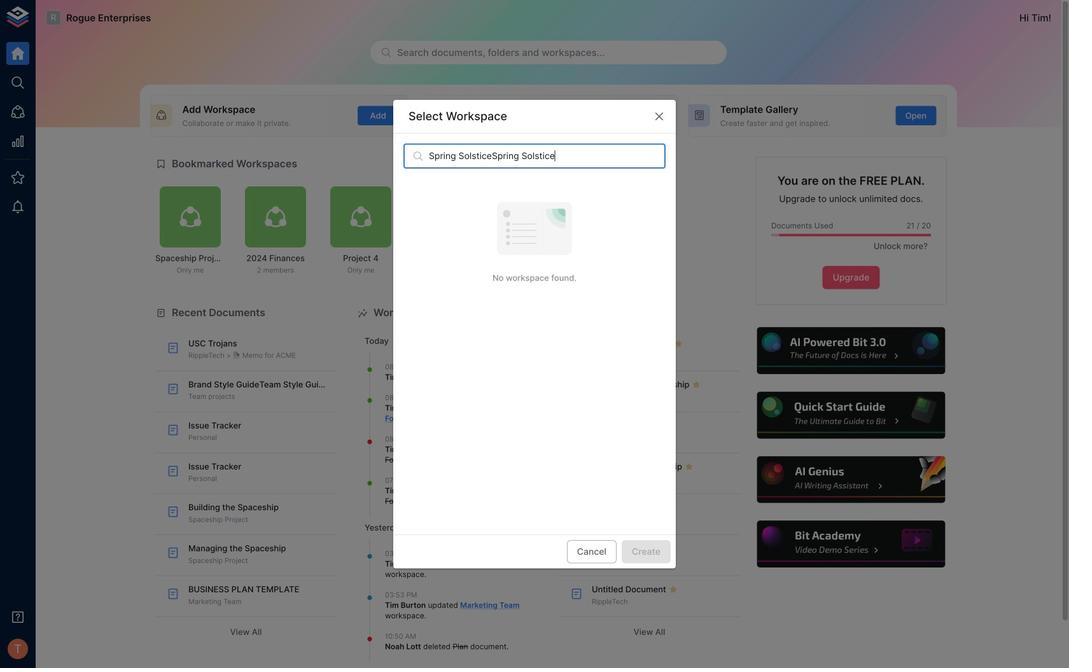 Task type: describe. For each thing, give the bounding box(es) containing it.
4 help image from the top
[[756, 519, 947, 570]]

3 help image from the top
[[756, 455, 947, 505]]

1 help image from the top
[[756, 326, 947, 376]]

2 help image from the top
[[756, 390, 947, 441]]

Search Workspaces... text field
[[429, 144, 666, 169]]



Task type: locate. For each thing, give the bounding box(es) containing it.
dialog
[[393, 100, 676, 569]]

help image
[[756, 326, 947, 376], [756, 390, 947, 441], [756, 455, 947, 505], [756, 519, 947, 570]]



Task type: vqa. For each thing, say whether or not it's contained in the screenshot.
2nd help Image from the top
yes



